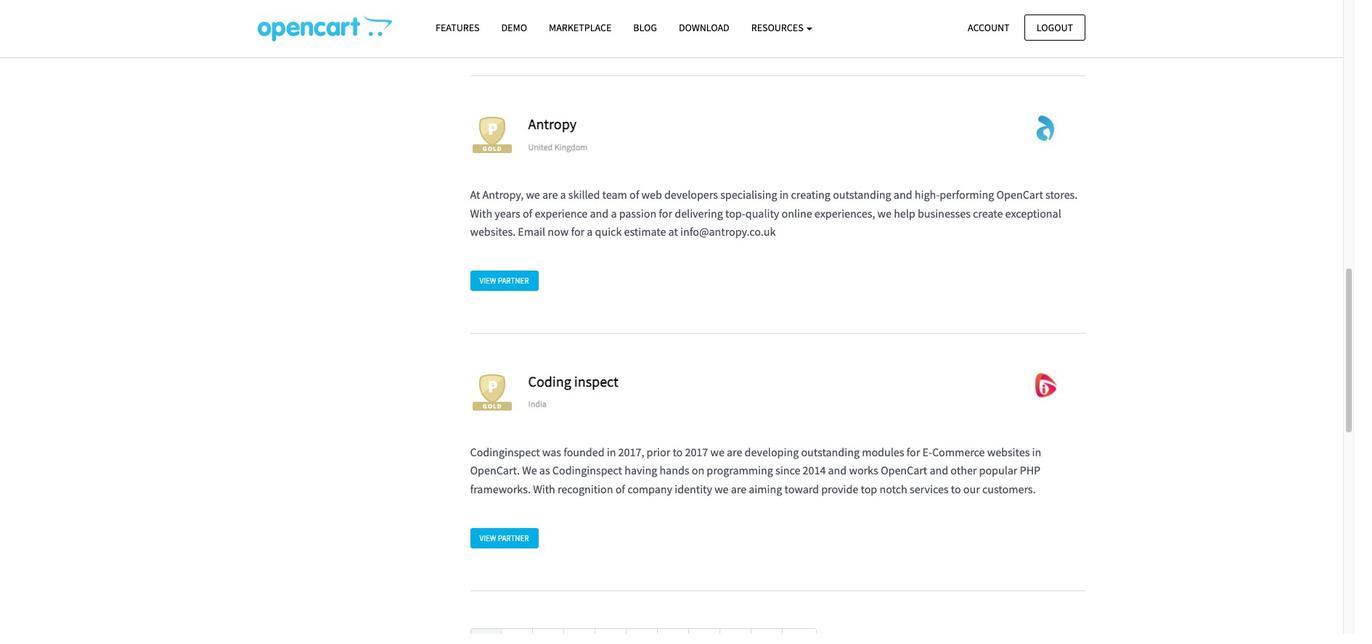 Task type: locate. For each thing, give the bounding box(es) containing it.
are inside at antropy, we are a skilled team of web developers specialising in creating outstanding and high-performing opencart stores. with years of experience and a passion for delivering top-quality online experiences, we help businesses create exceptional websites. email now for a quick estimate at info@antropy.co.uk
[[543, 187, 558, 202]]

download
[[679, 21, 730, 34]]

view partner for coding inspect
[[480, 534, 529, 544]]

outstanding up experiences,
[[833, 187, 892, 202]]

2014
[[803, 464, 826, 478]]

quick
[[595, 225, 622, 239]]

help
[[894, 206, 916, 221]]

kingdom
[[555, 141, 588, 152]]

0 vertical spatial for
[[659, 206, 673, 221]]

logout link
[[1025, 14, 1086, 41]]

online
[[782, 206, 812, 221]]

partner down "email"
[[498, 276, 529, 286]]

codinginspect up opencart.
[[470, 445, 540, 460]]

programming
[[707, 464, 773, 478]]

are
[[543, 187, 558, 202], [727, 445, 743, 460], [731, 482, 747, 497]]

team
[[603, 187, 627, 202]]

0 horizontal spatial opencart
[[881, 464, 928, 478]]

opencart up exceptional
[[997, 187, 1044, 202]]

1 view from the top
[[480, 18, 496, 28]]

demo
[[502, 21, 527, 34]]

opencart certified image left the united
[[470, 113, 514, 157]]

we
[[526, 187, 540, 202], [878, 206, 892, 221], [711, 445, 725, 460], [715, 482, 729, 497]]

a down team
[[611, 206, 617, 221]]

years
[[495, 206, 521, 221]]

developers
[[665, 187, 718, 202]]

1 horizontal spatial of
[[616, 482, 625, 497]]

outstanding
[[833, 187, 892, 202], [801, 445, 860, 460]]

we right '2017'
[[711, 445, 725, 460]]

top
[[861, 482, 878, 497]]

0 vertical spatial codinginspect
[[470, 445, 540, 460]]

0 vertical spatial partner
[[498, 18, 529, 28]]

0 vertical spatial to
[[673, 445, 683, 460]]

1 horizontal spatial a
[[587, 225, 593, 239]]

account link
[[956, 14, 1022, 41]]

2 horizontal spatial a
[[611, 206, 617, 221]]

to up hands at the bottom
[[673, 445, 683, 460]]

on
[[692, 464, 705, 478]]

and
[[894, 187, 913, 202], [590, 206, 609, 221], [828, 464, 847, 478], [930, 464, 949, 478]]

1 horizontal spatial to
[[951, 482, 961, 497]]

2 view from the top
[[480, 276, 496, 286]]

3 view from the top
[[480, 534, 496, 544]]

opencart certified image
[[470, 113, 514, 157], [470, 371, 514, 415]]

2 vertical spatial for
[[907, 445, 920, 460]]

opencart certified image for antropy
[[470, 113, 514, 157]]

a
[[560, 187, 566, 202], [611, 206, 617, 221], [587, 225, 593, 239]]

of down having
[[616, 482, 625, 497]]

2 horizontal spatial of
[[630, 187, 639, 202]]

opencart certified image left india
[[470, 371, 514, 415]]

1 vertical spatial with
[[533, 482, 555, 497]]

partner
[[498, 18, 529, 28], [498, 276, 529, 286], [498, 534, 529, 544]]

opencart up notch
[[881, 464, 928, 478]]

create
[[973, 206, 1003, 221]]

1 vertical spatial view partner link
[[470, 271, 539, 291]]

1 vertical spatial partner
[[498, 276, 529, 286]]

1 vertical spatial view
[[480, 276, 496, 286]]

are up programming
[[727, 445, 743, 460]]

2 vertical spatial of
[[616, 482, 625, 497]]

3 view partner from the top
[[480, 534, 529, 544]]

opencart
[[997, 187, 1044, 202], [881, 464, 928, 478]]

1 horizontal spatial in
[[780, 187, 789, 202]]

are down programming
[[731, 482, 747, 497]]

resources
[[751, 21, 806, 34]]

1 horizontal spatial opencart
[[997, 187, 1044, 202]]

features link
[[425, 15, 491, 41]]

3 partner from the top
[[498, 534, 529, 544]]

2 view partner link from the top
[[470, 271, 539, 291]]

blog
[[634, 21, 657, 34]]

and up quick
[[590, 206, 609, 221]]

1 vertical spatial opencart
[[881, 464, 928, 478]]

we
[[522, 464, 537, 478]]

1 horizontal spatial for
[[659, 206, 673, 221]]

and up services
[[930, 464, 949, 478]]

outstanding up 2014
[[801, 445, 860, 460]]

2 opencart certified image from the top
[[470, 371, 514, 415]]

for
[[659, 206, 673, 221], [571, 225, 585, 239], [907, 445, 920, 460]]

recognition
[[558, 482, 613, 497]]

0 vertical spatial view
[[480, 18, 496, 28]]

in up php
[[1032, 445, 1042, 460]]

a up experience
[[560, 187, 566, 202]]

codinginspect up recognition
[[553, 464, 622, 478]]

partner down frameworks.
[[498, 534, 529, 544]]

2 partner from the top
[[498, 276, 529, 286]]

works
[[849, 464, 879, 478]]

services
[[910, 482, 949, 497]]

0 vertical spatial opencart certified image
[[470, 113, 514, 157]]

2017,
[[619, 445, 645, 460]]

view down 'websites.'
[[480, 276, 496, 286]]

hands
[[660, 464, 690, 478]]

0 vertical spatial outstanding
[[833, 187, 892, 202]]

performing
[[940, 187, 995, 202]]

view down frameworks.
[[480, 534, 496, 544]]

opencart - partners image
[[258, 15, 392, 41]]

0 vertical spatial view partner link
[[470, 13, 539, 34]]

quality
[[746, 206, 780, 221]]

1 vertical spatial outstanding
[[801, 445, 860, 460]]

of
[[630, 187, 639, 202], [523, 206, 533, 221], [616, 482, 625, 497]]

0 vertical spatial a
[[560, 187, 566, 202]]

in left 2017,
[[607, 445, 616, 460]]

we down programming
[[715, 482, 729, 497]]

toward
[[785, 482, 819, 497]]

1 vertical spatial of
[[523, 206, 533, 221]]

creating
[[791, 187, 831, 202]]

experience
[[535, 206, 588, 221]]

view partner
[[480, 18, 529, 28], [480, 276, 529, 286], [480, 534, 529, 544]]

1 view partner link from the top
[[470, 13, 539, 34]]

1 vertical spatial view partner
[[480, 276, 529, 286]]

1 vertical spatial a
[[611, 206, 617, 221]]

of up "email"
[[523, 206, 533, 221]]

united kingdom
[[528, 141, 588, 152]]

websites
[[988, 445, 1030, 460]]

partner for antropy
[[498, 276, 529, 286]]

email
[[518, 225, 546, 239]]

for left e- on the bottom right of page
[[907, 445, 920, 460]]

marketplace
[[549, 21, 612, 34]]

1 horizontal spatial codinginspect
[[553, 464, 622, 478]]

india
[[528, 399, 547, 410]]

info@antropy.co.uk
[[681, 225, 776, 239]]

blog link
[[623, 15, 668, 41]]

notch
[[880, 482, 908, 497]]

view partner link
[[470, 13, 539, 34], [470, 271, 539, 291], [470, 528, 539, 549]]

view partner link for antropy
[[470, 271, 539, 291]]

0 horizontal spatial of
[[523, 206, 533, 221]]

commerce
[[933, 445, 985, 460]]

view left demo at top
[[480, 18, 496, 28]]

company
[[628, 482, 673, 497]]

features
[[436, 21, 480, 34]]

with down at
[[470, 206, 493, 221]]

for inside codinginspect was founded in 2017, prior to 2017 we are developing outstanding modules for e-commerce websites in opencart. we as codinginspect having hands on programming since 2014 and works opencart and other popular php frameworks. with recognition of company identity we are aiming toward provide top notch services to our customers.
[[907, 445, 920, 460]]

1 vertical spatial codinginspect
[[553, 464, 622, 478]]

we left help
[[878, 206, 892, 221]]

a left quick
[[587, 225, 593, 239]]

2 vertical spatial view partner link
[[470, 528, 539, 549]]

2 vertical spatial view
[[480, 534, 496, 544]]

in up "online"
[[780, 187, 789, 202]]

with down as at left bottom
[[533, 482, 555, 497]]

aiming
[[749, 482, 782, 497]]

0 vertical spatial opencart
[[997, 187, 1044, 202]]

our
[[964, 482, 980, 497]]

specialising
[[721, 187, 777, 202]]

we right antropy,
[[526, 187, 540, 202]]

1 vertical spatial opencart certified image
[[470, 371, 514, 415]]

for right now
[[571, 225, 585, 239]]

in
[[780, 187, 789, 202], [607, 445, 616, 460], [1032, 445, 1042, 460]]

2 vertical spatial partner
[[498, 534, 529, 544]]

view
[[480, 18, 496, 28], [480, 276, 496, 286], [480, 534, 496, 544]]

at
[[669, 225, 678, 239]]

are up experience
[[543, 187, 558, 202]]

in inside at antropy, we are a skilled team of web developers specialising in creating outstanding and high-performing opencart stores. with years of experience and a passion for delivering top-quality online experiences, we help businesses create exceptional websites. email now for a quick estimate at info@antropy.co.uk
[[780, 187, 789, 202]]

customers.
[[983, 482, 1036, 497]]

3 view partner link from the top
[[470, 528, 539, 549]]

coding inspect image
[[1006, 371, 1086, 400]]

2 vertical spatial are
[[731, 482, 747, 497]]

0 vertical spatial view partner
[[480, 18, 529, 28]]

2 vertical spatial view partner
[[480, 534, 529, 544]]

inspect
[[574, 372, 619, 391]]

of left web
[[630, 187, 639, 202]]

codinginspect
[[470, 445, 540, 460], [553, 464, 622, 478]]

opencart.
[[470, 464, 520, 478]]

demo link
[[491, 15, 538, 41]]

1 horizontal spatial with
[[533, 482, 555, 497]]

0 horizontal spatial with
[[470, 206, 493, 221]]

2 view partner from the top
[[480, 276, 529, 286]]

partner right the features
[[498, 18, 529, 28]]

0 vertical spatial are
[[543, 187, 558, 202]]

0 vertical spatial with
[[470, 206, 493, 221]]

delivering
[[675, 206, 723, 221]]

1 opencart certified image from the top
[[470, 113, 514, 157]]

2 horizontal spatial for
[[907, 445, 920, 460]]

at antropy, we are a skilled team of web developers specialising in creating outstanding and high-performing opencart stores. with years of experience and a passion for delivering top-quality online experiences, we help businesses create exceptional websites. email now for a quick estimate at info@antropy.co.uk
[[470, 187, 1078, 239]]

0 horizontal spatial for
[[571, 225, 585, 239]]

to left the our
[[951, 482, 961, 497]]

for up 'at' on the top of page
[[659, 206, 673, 221]]

to
[[673, 445, 683, 460], [951, 482, 961, 497]]



Task type: describe. For each thing, give the bounding box(es) containing it.
and up provide on the right
[[828, 464, 847, 478]]

high-
[[915, 187, 940, 202]]

was
[[542, 445, 561, 460]]

2 vertical spatial a
[[587, 225, 593, 239]]

download link
[[668, 15, 741, 41]]

developing
[[745, 445, 799, 460]]

with inside at antropy, we are a skilled team of web developers specialising in creating outstanding and high-performing opencart stores. with years of experience and a passion for delivering top-quality online experiences, we help businesses create exceptional websites. email now for a quick estimate at info@antropy.co.uk
[[470, 206, 493, 221]]

view partner for antropy
[[480, 276, 529, 286]]

as
[[540, 464, 550, 478]]

1 vertical spatial are
[[727, 445, 743, 460]]

2 horizontal spatial in
[[1032, 445, 1042, 460]]

view for coding inspect
[[480, 534, 496, 544]]

1 view partner from the top
[[480, 18, 529, 28]]

outstanding inside codinginspect was founded in 2017, prior to 2017 we are developing outstanding modules for e-commerce websites in opencart. we as codinginspect having hands on programming since 2014 and works opencart and other popular php frameworks. with recognition of company identity we are aiming toward provide top notch services to our customers.
[[801, 445, 860, 460]]

codinginspect was founded in 2017, prior to 2017 we are developing outstanding modules for e-commerce websites in opencart. we as codinginspect having hands on programming since 2014 and works opencart and other popular php frameworks. with recognition of company identity we are aiming toward provide top notch services to our customers.
[[470, 445, 1042, 497]]

coding
[[528, 372, 571, 391]]

united
[[528, 141, 553, 152]]

and up help
[[894, 187, 913, 202]]

0 horizontal spatial in
[[607, 445, 616, 460]]

view partner link for coding inspect
[[470, 528, 539, 549]]

resources link
[[741, 15, 824, 41]]

0 horizontal spatial to
[[673, 445, 683, 460]]

1 vertical spatial for
[[571, 225, 585, 239]]

antropy
[[528, 115, 577, 133]]

with inside codinginspect was founded in 2017, prior to 2017 we are developing outstanding modules for e-commerce websites in opencart. we as codinginspect having hands on programming since 2014 and works opencart and other popular php frameworks. with recognition of company identity we are aiming toward provide top notch services to our customers.
[[533, 482, 555, 497]]

skilled
[[569, 187, 600, 202]]

businesses
[[918, 206, 971, 221]]

opencart certified image for coding inspect
[[470, 371, 514, 415]]

other
[[951, 464, 977, 478]]

1 partner from the top
[[498, 18, 529, 28]]

passion
[[619, 206, 657, 221]]

logout
[[1037, 21, 1073, 34]]

account
[[968, 21, 1010, 34]]

top-
[[726, 206, 746, 221]]

0 vertical spatial of
[[630, 187, 639, 202]]

frameworks.
[[470, 482, 531, 497]]

outstanding inside at antropy, we are a skilled team of web developers specialising in creating outstanding and high-performing opencart stores. with years of experience and a passion for delivering top-quality online experiences, we help businesses create exceptional websites. email now for a quick estimate at info@antropy.co.uk
[[833, 187, 892, 202]]

modules
[[862, 445, 905, 460]]

stores.
[[1046, 187, 1078, 202]]

antropy,
[[483, 187, 524, 202]]

0 horizontal spatial codinginspect
[[470, 445, 540, 460]]

partner for coding inspect
[[498, 534, 529, 544]]

identity
[[675, 482, 712, 497]]

e-
[[923, 445, 933, 460]]

now
[[548, 225, 569, 239]]

exceptional
[[1006, 206, 1062, 221]]

opencart inside codinginspect was founded in 2017, prior to 2017 we are developing outstanding modules for e-commerce websites in opencart. we as codinginspect having hands on programming since 2014 and works opencart and other popular php frameworks. with recognition of company identity we are aiming toward provide top notch services to our customers.
[[881, 464, 928, 478]]

popular
[[979, 464, 1018, 478]]

view for antropy
[[480, 276, 496, 286]]

0 horizontal spatial a
[[560, 187, 566, 202]]

1 vertical spatial to
[[951, 482, 961, 497]]

2017
[[685, 445, 708, 460]]

prior
[[647, 445, 671, 460]]

estimate
[[624, 225, 666, 239]]

having
[[625, 464, 657, 478]]

marketplace link
[[538, 15, 623, 41]]

antropy image
[[1006, 113, 1086, 142]]

websites.
[[470, 225, 516, 239]]

of inside codinginspect was founded in 2017, prior to 2017 we are developing outstanding modules for e-commerce websites in opencart. we as codinginspect having hands on programming since 2014 and works opencart and other popular php frameworks. with recognition of company identity we are aiming toward provide top notch services to our customers.
[[616, 482, 625, 497]]

experiences,
[[815, 206, 875, 221]]

at
[[470, 187, 480, 202]]

opencart inside at antropy, we are a skilled team of web developers specialising in creating outstanding and high-performing opencart stores. with years of experience and a passion for delivering top-quality online experiences, we help businesses create exceptional websites. email now for a quick estimate at info@antropy.co.uk
[[997, 187, 1044, 202]]

since
[[776, 464, 801, 478]]

web
[[642, 187, 662, 202]]

php
[[1020, 464, 1041, 478]]

founded
[[564, 445, 605, 460]]

provide
[[822, 482, 859, 497]]

coding inspect
[[528, 372, 619, 391]]



Task type: vqa. For each thing, say whether or not it's contained in the screenshot.
30% Commission rate progress bar
no



